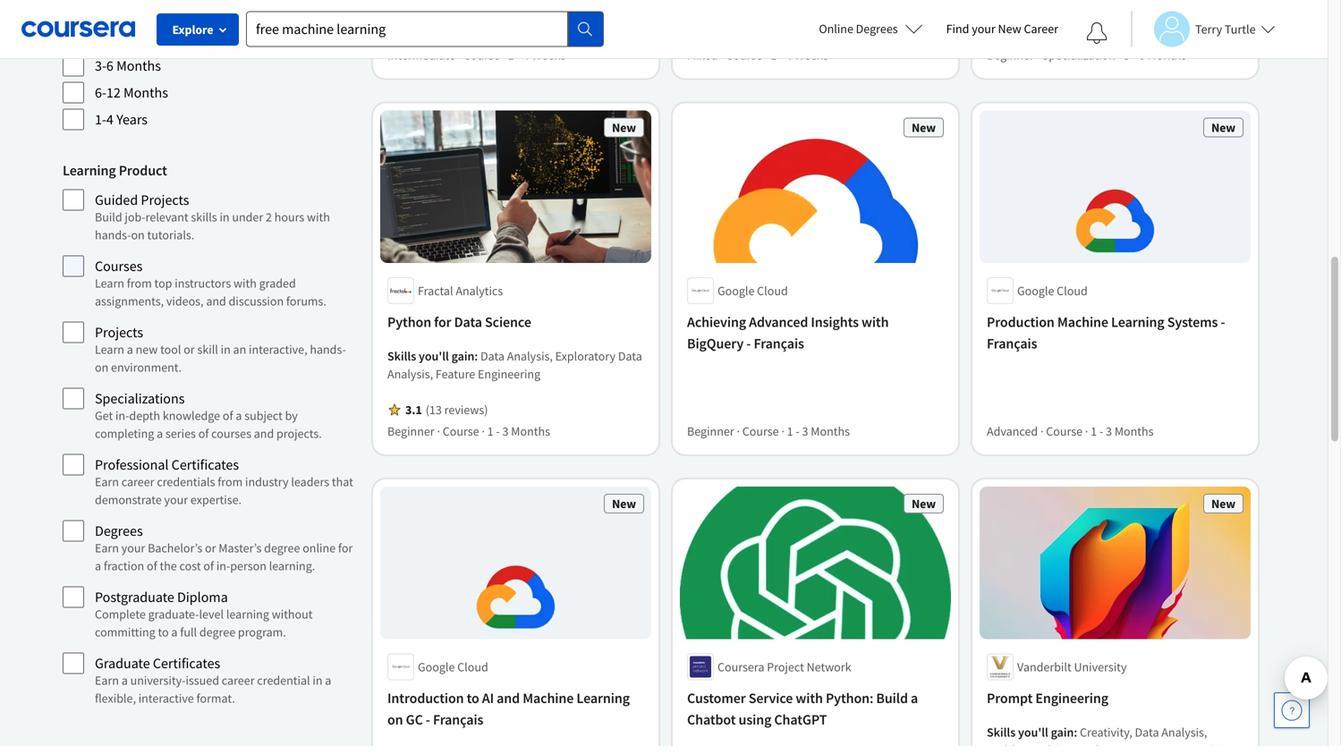 Task type: describe. For each thing, give the bounding box(es) containing it.
prompt
[[987, 689, 1033, 707]]

cloud for advanced
[[757, 283, 788, 299]]

find
[[946, 21, 970, 37]]

complete
[[95, 606, 146, 622]]

analysis, inside creativity, data analysis, problem solving, python programming, writing
[[1162, 724, 1208, 740]]

degree inside complete graduate-level learning without committing to a full degree program.
[[199, 624, 235, 640]]

learning
[[226, 606, 269, 622]]

6-12 months
[[95, 84, 168, 102]]

new
[[136, 341, 158, 358]]

a inside learn a new tool or skill in an interactive, hands- on environment.
[[127, 341, 133, 358]]

2 horizontal spatial beginner
[[987, 47, 1034, 63]]

1- for 1-3 months
[[95, 30, 106, 48]]

with inside learn from top instructors with graded assignments, videos, and discussion forums.
[[234, 275, 257, 291]]

forums.
[[286, 293, 327, 309]]

machine inside production machine learning systems - français
[[1058, 313, 1109, 331]]

turtle
[[1225, 21, 1256, 37]]

get in-depth knowledge of a subject by completing a series of courses and projects.
[[95, 408, 322, 442]]

depth
[[129, 408, 160, 424]]

data analysis, exploratory data analysis, feature engineering
[[387, 348, 642, 382]]

find your new career
[[946, 21, 1059, 37]]

level
[[199, 606, 224, 622]]

chatbot
[[687, 711, 736, 729]]

degrees inside online degrees popup button
[[856, 21, 898, 37]]

data inside creativity, data analysis, problem solving, python programming, writing
[[1135, 724, 1159, 740]]

relevant
[[146, 209, 188, 225]]

product
[[119, 162, 167, 179]]

beginner · specialization · 3 - 6 months
[[987, 47, 1187, 63]]

leaders
[[291, 474, 329, 490]]

show notifications image
[[1086, 22, 1108, 44]]

courses
[[95, 257, 143, 275]]

the
[[160, 558, 177, 574]]

3.1
[[405, 402, 422, 418]]

reviews)
[[444, 402, 488, 418]]

What do you want to learn? text field
[[246, 11, 568, 47]]

a inside 'customer service with python:  build a chatbot using chatgpt'
[[911, 689, 918, 707]]

learning inside 'introduction to ai and machine learning on gc - français'
[[577, 689, 630, 707]]

in inside build job-relevant skills in under 2 hours with hands-on tutorials.
[[220, 209, 230, 225]]

learn for projects
[[95, 341, 124, 358]]

vanderbilt
[[1018, 659, 1072, 675]]

graduate certificates
[[95, 655, 220, 673]]

terry turtle
[[1196, 21, 1256, 37]]

degrees inside learning product 'group'
[[95, 522, 143, 540]]

(13
[[426, 402, 442, 418]]

google cloud for production
[[1018, 283, 1088, 299]]

1-3 months
[[95, 30, 161, 48]]

knowledge
[[163, 408, 220, 424]]

3-6 months
[[95, 57, 161, 75]]

mixed
[[687, 47, 718, 63]]

1 horizontal spatial 6
[[1139, 47, 1145, 63]]

issued
[[186, 673, 219, 689]]

a up flexible, in the bottom left of the page
[[121, 673, 128, 689]]

google cloud for introduction
[[418, 659, 488, 675]]

university
[[1074, 659, 1127, 675]]

0 horizontal spatial 6
[[106, 57, 114, 75]]

guided
[[95, 191, 138, 209]]

1- for 1-4 years
[[95, 111, 106, 128]]

- inside production machine learning systems - français
[[1221, 313, 1226, 331]]

service
[[749, 689, 793, 707]]

achieving advanced insights with bigquery - français link
[[687, 311, 944, 354]]

learn a new tool or skill in an interactive, hands- on environment.
[[95, 341, 346, 375]]

1 horizontal spatial analysis,
[[507, 348, 553, 364]]

subject
[[245, 408, 283, 424]]

get
[[95, 408, 113, 424]]

cloud for to
[[457, 659, 488, 675]]

insights
[[811, 313, 859, 331]]

interactive,
[[249, 341, 307, 358]]

program.
[[238, 624, 286, 640]]

university-
[[130, 673, 186, 689]]

build inside 'customer service with python:  build a chatbot using chatgpt'
[[877, 689, 908, 707]]

projects.
[[277, 426, 322, 442]]

data down the fractal analytics
[[454, 313, 482, 331]]

demonstrate
[[95, 492, 162, 508]]

of down the knowledge
[[198, 426, 209, 442]]

prompt engineering link
[[987, 688, 1244, 709]]

advanced inside achieving advanced insights with bigquery - français
[[749, 313, 808, 331]]

introduction
[[387, 689, 464, 707]]

a inside complete graduate-level learning without committing to a full degree program.
[[171, 624, 178, 640]]

fraction
[[104, 558, 144, 574]]

skills
[[191, 209, 217, 225]]

learn for courses
[[95, 275, 124, 291]]

flexible,
[[95, 690, 136, 707]]

1-4 weeks
[[95, 3, 155, 21]]

graded
[[259, 275, 296, 291]]

for inside earn your bachelor's or master's degree online for a fraction of the cost of in-person learning.
[[338, 540, 353, 556]]

hours
[[275, 209, 304, 225]]

to inside complete graduate-level learning without committing to a full degree program.
[[158, 624, 169, 640]]

committing
[[95, 624, 155, 640]]

2 beginner · course · 1 - 3 months from the left
[[687, 423, 850, 439]]

postgraduate
[[95, 588, 174, 606]]

1-4 years
[[95, 111, 148, 128]]

writing
[[1196, 742, 1234, 746]]

analytics
[[456, 283, 503, 299]]

coursera
[[718, 659, 765, 675]]

learning product group
[[63, 160, 355, 715]]

with inside build job-relevant skills in under 2 hours with hands-on tutorials.
[[307, 209, 330, 225]]

coursera project network
[[718, 659, 852, 675]]

fractal analytics
[[418, 283, 503, 299]]

career inside the 'earn career credentials from industry leaders that demonstrate your expertise.'
[[121, 474, 154, 490]]

: for engineering
[[1074, 724, 1078, 740]]

1 beginner · course · 1 - 3 months from the left
[[387, 423, 550, 439]]

credentials
[[157, 474, 215, 490]]

full
[[180, 624, 197, 640]]

online
[[819, 21, 854, 37]]

0 horizontal spatial weeks
[[116, 3, 155, 21]]

customer service with python:  build a chatbot using chatgpt link
[[687, 688, 944, 730]]

earn for graduate certificates
[[95, 673, 119, 689]]

without
[[272, 606, 313, 622]]

0 vertical spatial python
[[387, 313, 431, 331]]

of up courses
[[223, 408, 233, 424]]

gain for engineering
[[1051, 724, 1074, 740]]

skills you'll gain : for engineering
[[987, 724, 1080, 740]]

you'll for for
[[419, 348, 449, 364]]

production machine learning systems - français link
[[987, 311, 1244, 354]]

certificates for graduate certificates
[[153, 655, 220, 673]]

chatgpt
[[774, 711, 827, 729]]

job-
[[125, 209, 146, 225]]

cloud for machine
[[1057, 283, 1088, 299]]

ai
[[482, 689, 494, 707]]

earn for professional certificates
[[95, 474, 119, 490]]

graduate-
[[148, 606, 199, 622]]

hands- for projects
[[310, 341, 346, 358]]

a right credential
[[325, 673, 331, 689]]

terry
[[1196, 21, 1223, 37]]

earn career credentials from industry leaders that demonstrate your expertise.
[[95, 474, 353, 508]]

tool
[[160, 341, 181, 358]]

intermediate · course · 1 - 4 weeks
[[387, 47, 566, 63]]

tutorials.
[[147, 227, 194, 243]]



Task type: vqa. For each thing, say whether or not it's contained in the screenshot.
FRANÇAIS
yes



Task type: locate. For each thing, give the bounding box(es) containing it.
explore button
[[157, 13, 239, 46]]

engineering down science
[[478, 366, 541, 382]]

terry turtle button
[[1131, 11, 1276, 47]]

0 horizontal spatial advanced
[[749, 313, 808, 331]]

python for data science link
[[387, 311, 644, 333]]

engineering down the vanderbilt university
[[1036, 689, 1109, 707]]

of right cost
[[203, 558, 214, 574]]

2 vertical spatial in
[[313, 673, 323, 689]]

that
[[332, 474, 353, 490]]

1 horizontal spatial beginner
[[687, 423, 734, 439]]

0 vertical spatial learning
[[63, 162, 116, 179]]

in for projects
[[221, 341, 231, 358]]

google for introduction
[[418, 659, 455, 675]]

français inside achieving advanced insights with bigquery - français
[[754, 335, 804, 352]]

and right ai
[[497, 689, 520, 707]]

cloud up production machine learning systems - français
[[1057, 283, 1088, 299]]

projects down assignments,
[[95, 324, 143, 341]]

hands- right interactive,
[[310, 341, 346, 358]]

0 vertical spatial engineering
[[478, 366, 541, 382]]

discussion
[[229, 293, 284, 309]]

in inside learn a new tool or skill in an interactive, hands- on environment.
[[221, 341, 231, 358]]

python down fractal
[[387, 313, 431, 331]]

français inside 'introduction to ai and machine learning on gc - français'
[[433, 711, 484, 729]]

0 vertical spatial certificates
[[172, 456, 239, 474]]

1 horizontal spatial career
[[222, 673, 255, 689]]

you'll
[[419, 348, 449, 364], [1018, 724, 1049, 740]]

0 horizontal spatial beginner
[[387, 423, 435, 439]]

1 horizontal spatial cloud
[[757, 283, 788, 299]]

instructors
[[175, 275, 231, 291]]

google up production
[[1018, 283, 1055, 299]]

1 vertical spatial analysis,
[[387, 366, 433, 382]]

6 up 12
[[106, 57, 114, 75]]

cloud up achieving advanced insights with bigquery - français
[[757, 283, 788, 299]]

earn inside earn your bachelor's or master's degree online for a fraction of the cost of in-person learning.
[[95, 540, 119, 556]]

0 horizontal spatial your
[[121, 540, 145, 556]]

introduction to ai and machine learning on gc - français link
[[387, 688, 644, 730]]

on left gc on the left of the page
[[387, 711, 403, 729]]

1 earn from the top
[[95, 474, 119, 490]]

your inside the 'earn career credentials from industry leaders that demonstrate your expertise.'
[[164, 492, 188, 508]]

weeks
[[116, 3, 155, 21], [532, 47, 566, 63], [795, 47, 828, 63]]

on for projects
[[95, 359, 109, 375]]

6 right specialization
[[1139, 47, 1145, 63]]

analysis, up 3.1
[[387, 366, 433, 382]]

beginner down 3.1
[[387, 423, 435, 439]]

or inside earn your bachelor's or master's degree online for a fraction of the cost of in-person learning.
[[205, 540, 216, 556]]

build inside build job-relevant skills in under 2 hours with hands-on tutorials.
[[95, 209, 122, 225]]

certificates for professional certificates
[[172, 456, 239, 474]]

with
[[307, 209, 330, 225], [234, 275, 257, 291], [862, 313, 889, 331], [796, 689, 823, 707]]

on down job-
[[131, 227, 145, 243]]

a left new
[[127, 341, 133, 358]]

2 horizontal spatial on
[[387, 711, 403, 729]]

in inside earn a university-issued career credential in a flexible, interactive format.
[[313, 673, 323, 689]]

on inside learn a new tool or skill in an interactive, hands- on environment.
[[95, 359, 109, 375]]

creativity, data analysis, problem solving, python programming, writing
[[987, 724, 1234, 746]]

a left full
[[171, 624, 178, 640]]

1 horizontal spatial degree
[[264, 540, 300, 556]]

master's
[[219, 540, 262, 556]]

for right online at the bottom of the page
[[338, 540, 353, 556]]

build right python:
[[877, 689, 908, 707]]

years
[[116, 111, 148, 128]]

in- inside earn your bachelor's or master's degree online for a fraction of the cost of in-person learning.
[[216, 558, 230, 574]]

hands- down job-
[[95, 227, 131, 243]]

0 horizontal spatial hands-
[[95, 227, 131, 243]]

google for production
[[1018, 283, 1055, 299]]

1 horizontal spatial :
[[1074, 724, 1078, 740]]

your for bachelor's
[[121, 540, 145, 556]]

0 vertical spatial you'll
[[419, 348, 449, 364]]

and inside get in-depth knowledge of a subject by completing a series of courses and projects.
[[254, 426, 274, 442]]

1 horizontal spatial python
[[1079, 742, 1116, 746]]

you'll up feature
[[419, 348, 449, 364]]

0 horizontal spatial beginner · course · 1 - 3 months
[[387, 423, 550, 439]]

of left the
[[147, 558, 157, 574]]

0 horizontal spatial analysis,
[[387, 366, 433, 382]]

2 vertical spatial learning
[[577, 689, 630, 707]]

2 vertical spatial 1-
[[95, 111, 106, 128]]

gain for for
[[452, 348, 475, 364]]

with right insights
[[862, 313, 889, 331]]

problem
[[987, 742, 1032, 746]]

your inside earn your bachelor's or master's degree online for a fraction of the cost of in-person learning.
[[121, 540, 145, 556]]

earn up demonstrate
[[95, 474, 119, 490]]

using
[[739, 711, 772, 729]]

1- up 1-3 months
[[95, 3, 106, 21]]

a left series
[[157, 426, 163, 442]]

network
[[807, 659, 852, 675]]

professional certificates
[[95, 456, 239, 474]]

certificates up expertise.
[[172, 456, 239, 474]]

data
[[454, 313, 482, 331], [481, 348, 505, 364], [618, 348, 642, 364], [1135, 724, 1159, 740]]

you'll for engineering
[[1018, 724, 1049, 740]]

learning inside production machine learning systems - français
[[1112, 313, 1165, 331]]

beginner down find your new career link
[[987, 47, 1034, 63]]

0 horizontal spatial degree
[[199, 624, 235, 640]]

weeks for mixed · course · 1 - 4 weeks
[[795, 47, 828, 63]]

2 horizontal spatial and
[[497, 689, 520, 707]]

learn inside learn a new tool or skill in an interactive, hands- on environment.
[[95, 341, 124, 358]]

0 vertical spatial analysis,
[[507, 348, 553, 364]]

python down 'creativity,'
[[1079, 742, 1116, 746]]

videos,
[[166, 293, 204, 309]]

1 horizontal spatial from
[[218, 474, 243, 490]]

for down fractal
[[434, 313, 452, 331]]

fractal
[[418, 283, 453, 299]]

1 horizontal spatial build
[[877, 689, 908, 707]]

0 vertical spatial build
[[95, 209, 122, 225]]

1 horizontal spatial skills you'll gain :
[[987, 724, 1080, 740]]

2 horizontal spatial google cloud
[[1018, 283, 1088, 299]]

1 vertical spatial in
[[221, 341, 231, 358]]

0 vertical spatial :
[[475, 348, 478, 364]]

creativity,
[[1080, 724, 1133, 740]]

and down instructors
[[206, 293, 226, 309]]

to down graduate-
[[158, 624, 169, 640]]

degrees
[[856, 21, 898, 37], [95, 522, 143, 540]]

2 vertical spatial and
[[497, 689, 520, 707]]

1 vertical spatial degree
[[199, 624, 235, 640]]

or left master's
[[205, 540, 216, 556]]

in
[[220, 209, 230, 225], [221, 341, 231, 358], [313, 673, 323, 689]]

0 vertical spatial on
[[131, 227, 145, 243]]

in- up completing
[[115, 408, 129, 424]]

google cloud up production
[[1018, 283, 1088, 299]]

data down science
[[481, 348, 505, 364]]

professional
[[95, 456, 169, 474]]

1 vertical spatial or
[[205, 540, 216, 556]]

français inside production machine learning systems - français
[[987, 335, 1038, 352]]

1 vertical spatial on
[[95, 359, 109, 375]]

0 vertical spatial hands-
[[95, 227, 131, 243]]

2 vertical spatial on
[[387, 711, 403, 729]]

python inside creativity, data analysis, problem solving, python programming, writing
[[1079, 742, 1116, 746]]

skills you'll gain : for for
[[387, 348, 481, 364]]

·
[[458, 47, 461, 63], [502, 47, 506, 63], [721, 47, 724, 63], [765, 47, 768, 63], [1037, 47, 1040, 63], [1118, 47, 1121, 63], [437, 423, 440, 439], [482, 423, 485, 439], [737, 423, 740, 439], [782, 423, 785, 439], [1041, 423, 1044, 439], [1085, 423, 1089, 439]]

degree up learning. on the left
[[264, 540, 300, 556]]

skills for prompt engineering
[[987, 724, 1016, 740]]

machine right ai
[[523, 689, 574, 707]]

1 vertical spatial for
[[338, 540, 353, 556]]

new
[[998, 21, 1022, 37], [612, 119, 636, 135], [912, 119, 936, 135], [1212, 119, 1236, 135], [612, 496, 636, 512], [912, 496, 936, 512], [1212, 496, 1236, 512]]

earn up flexible, in the bottom left of the page
[[95, 673, 119, 689]]

1- up 3-
[[95, 30, 106, 48]]

1
[[508, 47, 514, 63], [771, 47, 777, 63], [487, 423, 494, 439], [787, 423, 793, 439], [1091, 423, 1097, 439]]

of
[[223, 408, 233, 424], [198, 426, 209, 442], [147, 558, 157, 574], [203, 558, 214, 574]]

gain up feature
[[452, 348, 475, 364]]

your for new
[[972, 21, 996, 37]]

google cloud for achieving
[[718, 283, 788, 299]]

learning
[[63, 162, 116, 179], [1112, 313, 1165, 331], [577, 689, 630, 707]]

systems
[[1168, 313, 1218, 331]]

on inside 'introduction to ai and machine learning on gc - français'
[[387, 711, 403, 729]]

career up format.
[[222, 673, 255, 689]]

hands- inside build job-relevant skills in under 2 hours with hands-on tutorials.
[[95, 227, 131, 243]]

your right "find"
[[972, 21, 996, 37]]

hands- for guided projects
[[95, 227, 131, 243]]

science
[[485, 313, 531, 331]]

engineering inside data analysis, exploratory data analysis, feature engineering
[[478, 366, 541, 382]]

1 vertical spatial projects
[[95, 324, 143, 341]]

in left an
[[221, 341, 231, 358]]

career up demonstrate
[[121, 474, 154, 490]]

from up expertise.
[[218, 474, 243, 490]]

- inside achieving advanced insights with bigquery - français
[[747, 335, 751, 352]]

an
[[233, 341, 246, 358]]

2 vertical spatial earn
[[95, 673, 119, 689]]

on for guided projects
[[131, 227, 145, 243]]

google up introduction
[[418, 659, 455, 675]]

completing
[[95, 426, 154, 442]]

in- inside get in-depth knowledge of a subject by completing a series of courses and projects.
[[115, 408, 129, 424]]

with up chatgpt
[[796, 689, 823, 707]]

with inside 'customer service with python:  build a chatbot using chatgpt'
[[796, 689, 823, 707]]

your down credentials
[[164, 492, 188, 508]]

learn inside learn from top instructors with graded assignments, videos, and discussion forums.
[[95, 275, 124, 291]]

machine right production
[[1058, 313, 1109, 331]]

from inside learn from top instructors with graded assignments, videos, and discussion forums.
[[127, 275, 152, 291]]

exploratory
[[555, 348, 616, 364]]

career
[[1024, 21, 1059, 37]]

a inside earn your bachelor's or master's degree online for a fraction of the cost of in-person learning.
[[95, 558, 101, 574]]

on
[[131, 227, 145, 243], [95, 359, 109, 375], [387, 711, 403, 729]]

1 vertical spatial to
[[467, 689, 479, 707]]

0 horizontal spatial from
[[127, 275, 152, 291]]

to left ai
[[467, 689, 479, 707]]

analysis, up programming,
[[1162, 724, 1208, 740]]

français down production
[[987, 335, 1038, 352]]

learning inside 'group'
[[63, 162, 116, 179]]

achieving
[[687, 313, 746, 331]]

in- down master's
[[216, 558, 230, 574]]

intermediate
[[387, 47, 455, 63]]

and inside 'introduction to ai and machine learning on gc - français'
[[497, 689, 520, 707]]

0 vertical spatial your
[[972, 21, 996, 37]]

in right skills
[[220, 209, 230, 225]]

certificates down full
[[153, 655, 220, 673]]

projects
[[141, 191, 189, 209], [95, 324, 143, 341]]

google up achieving
[[718, 283, 755, 299]]

0 horizontal spatial in-
[[115, 408, 129, 424]]

1- for 1-4 weeks
[[95, 3, 106, 21]]

0 horizontal spatial to
[[158, 624, 169, 640]]

diploma
[[177, 588, 228, 606]]

0 vertical spatial degrees
[[856, 21, 898, 37]]

prompt engineering
[[987, 689, 1109, 707]]

cloud up ai
[[457, 659, 488, 675]]

earn up fraction
[[95, 540, 119, 556]]

in right credential
[[313, 673, 323, 689]]

achieving advanced insights with bigquery - français
[[687, 313, 889, 352]]

coursera image
[[21, 15, 135, 43]]

or right tool
[[184, 341, 195, 358]]

skills
[[387, 348, 416, 364], [987, 724, 1016, 740]]

from up assignments,
[[127, 275, 152, 291]]

2 horizontal spatial cloud
[[1057, 283, 1088, 299]]

google cloud up introduction
[[418, 659, 488, 675]]

None search field
[[246, 11, 604, 47]]

solving,
[[1034, 742, 1076, 746]]

1 vertical spatial hands-
[[310, 341, 346, 358]]

to inside 'introduction to ai and machine learning on gc - français'
[[467, 689, 479, 707]]

1 vertical spatial :
[[1074, 724, 1078, 740]]

1 horizontal spatial learning
[[577, 689, 630, 707]]

1 horizontal spatial français
[[754, 335, 804, 352]]

skills for python for data science
[[387, 348, 416, 364]]

skills up 3.1
[[387, 348, 416, 364]]

0 horizontal spatial and
[[206, 293, 226, 309]]

1 horizontal spatial for
[[434, 313, 452, 331]]

français right "bigquery"
[[754, 335, 804, 352]]

with right hours
[[307, 209, 330, 225]]

hands- inside learn a new tool or skill in an interactive, hands- on environment.
[[310, 341, 346, 358]]

0 horizontal spatial google cloud
[[418, 659, 488, 675]]

on inside build job-relevant skills in under 2 hours with hands-on tutorials.
[[131, 227, 145, 243]]

2 horizontal spatial français
[[987, 335, 1038, 352]]

2 learn from the top
[[95, 341, 124, 358]]

interactive
[[138, 690, 194, 707]]

specialization
[[1042, 47, 1116, 63]]

1 horizontal spatial weeks
[[532, 47, 566, 63]]

1 horizontal spatial and
[[254, 426, 274, 442]]

1 vertical spatial skills you'll gain :
[[987, 724, 1080, 740]]

courses
[[211, 426, 251, 442]]

python:
[[826, 689, 874, 707]]

weeks for intermediate · course · 1 - 4 weeks
[[532, 47, 566, 63]]

6-
[[95, 84, 106, 102]]

introduction to ai and machine learning on gc - français
[[387, 689, 630, 729]]

12
[[106, 84, 121, 102]]

1 horizontal spatial advanced
[[987, 423, 1038, 439]]

1 horizontal spatial gain
[[1051, 724, 1074, 740]]

from inside the 'earn career credentials from industry leaders that demonstrate your expertise.'
[[218, 474, 243, 490]]

français down ai
[[433, 711, 484, 729]]

hands-
[[95, 227, 131, 243], [310, 341, 346, 358]]

0 horizontal spatial gain
[[452, 348, 475, 364]]

series
[[166, 426, 196, 442]]

your up fraction
[[121, 540, 145, 556]]

0 vertical spatial degree
[[264, 540, 300, 556]]

2 horizontal spatial google
[[1018, 283, 1055, 299]]

2 earn from the top
[[95, 540, 119, 556]]

data right exploratory
[[618, 348, 642, 364]]

1 vertical spatial advanced
[[987, 423, 1038, 439]]

earn inside earn a university-issued career credential in a flexible, interactive format.
[[95, 673, 119, 689]]

guided projects
[[95, 191, 189, 209]]

or inside learn a new tool or skill in an interactive, hands- on environment.
[[184, 341, 195, 358]]

0 vertical spatial earn
[[95, 474, 119, 490]]

0 horizontal spatial machine
[[523, 689, 574, 707]]

bachelor's
[[148, 540, 202, 556]]

0 vertical spatial projects
[[141, 191, 189, 209]]

production
[[987, 313, 1055, 331]]

1 1- from the top
[[95, 3, 106, 21]]

mixed · course · 1 - 4 weeks
[[687, 47, 828, 63]]

career inside earn a university-issued career credential in a flexible, interactive format.
[[222, 673, 255, 689]]

expertise.
[[191, 492, 242, 508]]

learn from top instructors with graded assignments, videos, and discussion forums.
[[95, 275, 327, 309]]

degree inside earn your bachelor's or master's degree online for a fraction of the cost of in-person learning.
[[264, 540, 300, 556]]

0 horizontal spatial google
[[418, 659, 455, 675]]

with up discussion
[[234, 275, 257, 291]]

1 horizontal spatial to
[[467, 689, 479, 707]]

a up courses
[[236, 408, 242, 424]]

google
[[718, 283, 755, 299], [1018, 283, 1055, 299], [418, 659, 455, 675]]

earn a university-issued career credential in a flexible, interactive format.
[[95, 673, 331, 707]]

google for achieving
[[718, 283, 755, 299]]

and inside learn from top instructors with graded assignments, videos, and discussion forums.
[[206, 293, 226, 309]]

: for for
[[475, 348, 478, 364]]

1 vertical spatial degrees
[[95, 522, 143, 540]]

a left fraction
[[95, 558, 101, 574]]

beginner down "bigquery"
[[687, 423, 734, 439]]

: up solving,
[[1074, 724, 1078, 740]]

0 vertical spatial gain
[[452, 348, 475, 364]]

you'll up solving,
[[1018, 724, 1049, 740]]

google cloud up achieving
[[718, 283, 788, 299]]

gain up solving,
[[1051, 724, 1074, 740]]

degrees down demonstrate
[[95, 522, 143, 540]]

build
[[95, 209, 122, 225], [877, 689, 908, 707]]

1 horizontal spatial engineering
[[1036, 689, 1109, 707]]

in for graduate certificates
[[313, 673, 323, 689]]

3 earn from the top
[[95, 673, 119, 689]]

complete graduate-level learning without committing to a full degree program.
[[95, 606, 313, 640]]

0 horizontal spatial career
[[121, 474, 154, 490]]

gc
[[406, 711, 423, 729]]

0 vertical spatial skills you'll gain :
[[387, 348, 481, 364]]

gain
[[452, 348, 475, 364], [1051, 724, 1074, 740]]

learn up assignments,
[[95, 275, 124, 291]]

assignments,
[[95, 293, 164, 309]]

help center image
[[1282, 700, 1303, 721]]

0 horizontal spatial learning
[[63, 162, 116, 179]]

skill
[[197, 341, 218, 358]]

earn inside the 'earn career credentials from industry leaders that demonstrate your expertise.'
[[95, 474, 119, 490]]

0 vertical spatial to
[[158, 624, 169, 640]]

1 horizontal spatial hands-
[[310, 341, 346, 358]]

on left environment.
[[95, 359, 109, 375]]

analysis, down python for data science link
[[507, 348, 553, 364]]

0 horizontal spatial :
[[475, 348, 478, 364]]

1- down 6-
[[95, 111, 106, 128]]

for
[[434, 313, 452, 331], [338, 540, 353, 556]]

1 horizontal spatial you'll
[[1018, 724, 1049, 740]]

projects up tutorials.
[[141, 191, 189, 209]]

vanderbilt university
[[1018, 659, 1127, 675]]

1 vertical spatial your
[[164, 492, 188, 508]]

machine inside 'introduction to ai and machine learning on gc - français'
[[523, 689, 574, 707]]

1 horizontal spatial google cloud
[[718, 283, 788, 299]]

0 horizontal spatial on
[[95, 359, 109, 375]]

cost
[[179, 558, 201, 574]]

: up feature
[[475, 348, 478, 364]]

1-
[[95, 3, 106, 21], [95, 30, 106, 48], [95, 111, 106, 128]]

1 horizontal spatial on
[[131, 227, 145, 243]]

1 horizontal spatial or
[[205, 540, 216, 556]]

0 horizontal spatial cloud
[[457, 659, 488, 675]]

1 horizontal spatial beginner · course · 1 - 3 months
[[687, 423, 850, 439]]

0 horizontal spatial français
[[433, 711, 484, 729]]

degree down level
[[199, 624, 235, 640]]

with inside achieving advanced insights with bigquery - français
[[862, 313, 889, 331]]

0 horizontal spatial python
[[387, 313, 431, 331]]

and down subject
[[254, 426, 274, 442]]

1 learn from the top
[[95, 275, 124, 291]]

3 1- from the top
[[95, 111, 106, 128]]

degrees right online
[[856, 21, 898, 37]]

1 horizontal spatial degrees
[[856, 21, 898, 37]]

under
[[232, 209, 263, 225]]

a right python:
[[911, 689, 918, 707]]

earn for degrees
[[95, 540, 119, 556]]

0 vertical spatial learn
[[95, 275, 124, 291]]

0 vertical spatial from
[[127, 275, 152, 291]]

2 1- from the top
[[95, 30, 106, 48]]

skills you'll gain : up feature
[[387, 348, 481, 364]]

0 vertical spatial advanced
[[749, 313, 808, 331]]

1 vertical spatial learning
[[1112, 313, 1165, 331]]

- inside 'introduction to ai and machine learning on gc - français'
[[426, 711, 430, 729]]

1 vertical spatial machine
[[523, 689, 574, 707]]

2 horizontal spatial your
[[972, 21, 996, 37]]

1 horizontal spatial skills
[[987, 724, 1016, 740]]

learn left new
[[95, 341, 124, 358]]

data up programming,
[[1135, 724, 1159, 740]]

skills up problem
[[987, 724, 1016, 740]]

build left job-
[[95, 209, 122, 225]]

skills you'll gain : up solving,
[[987, 724, 1080, 740]]



